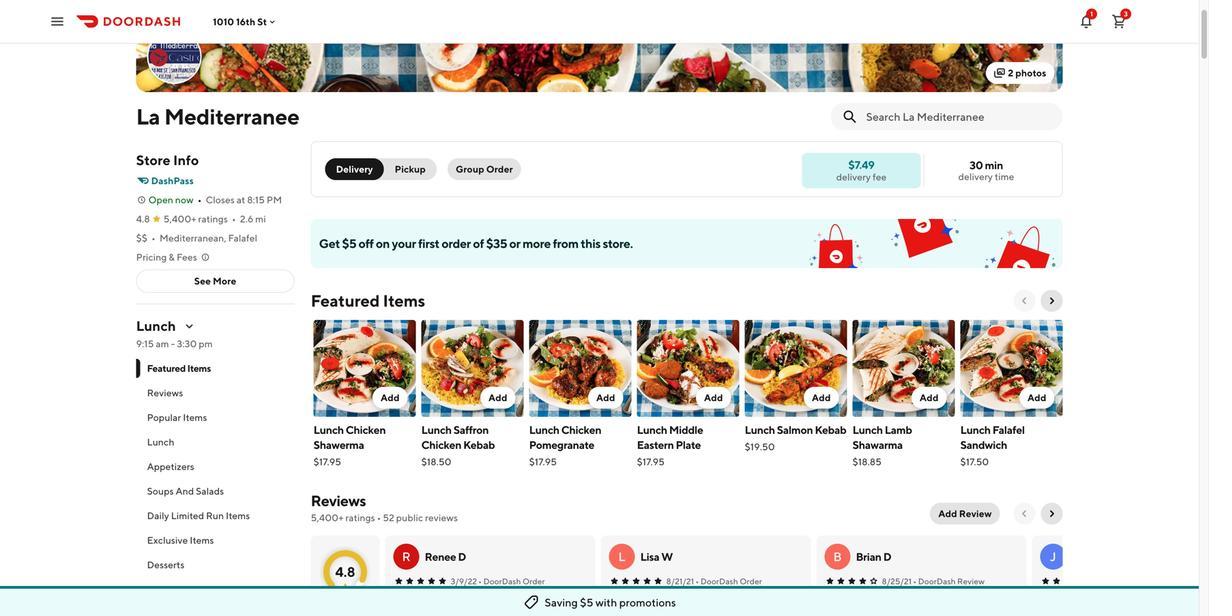 Task type: describe. For each thing, give the bounding box(es) containing it.
lunch for lunch saffron chicken kebab
[[422, 424, 452, 437]]

pricing & fees button
[[136, 251, 211, 264]]

open
[[149, 194, 173, 206]]

this
[[581, 236, 601, 251]]

0 horizontal spatial ratings
[[198, 213, 228, 225]]

2 photos button
[[987, 62, 1055, 84]]

add for lunch falafel sandwich
[[1028, 392, 1047, 404]]

add button for lunch salmon kebab
[[804, 387, 840, 409]]

notification bell image
[[1079, 13, 1095, 30]]

items inside exclusive items button
[[190, 535, 214, 546]]

limited
[[171, 510, 204, 522]]

8/21/21
[[667, 577, 695, 587]]

doordash for b
[[919, 577, 956, 587]]

lisa
[[641, 551, 660, 564]]

d for r
[[458, 551, 466, 564]]

1 vertical spatial featured items
[[147, 363, 211, 374]]

30
[[970, 159, 984, 172]]

• closes at 8:15 pm
[[198, 194, 282, 206]]

eastern
[[637, 439, 674, 452]]

lunch saffron chicken kebab image
[[422, 320, 524, 417]]

add button for lunch chicken shawerma
[[373, 387, 408, 409]]

lamb
[[885, 424, 913, 437]]

reviews button
[[136, 381, 295, 406]]

featured items heading
[[311, 290, 426, 312]]

min
[[986, 159, 1004, 172]]

3:30
[[177, 338, 197, 350]]

1 vertical spatial 4.8
[[335, 564, 356, 580]]

more
[[213, 276, 236, 287]]

mi
[[255, 213, 266, 225]]

previous button of carousel image
[[1020, 296, 1031, 307]]

1010
[[213, 16, 234, 27]]

soups
[[147, 486, 174, 497]]

lunch lamb shawarma $18.85
[[853, 424, 913, 468]]

$17.50
[[961, 456, 990, 468]]

reviews link
[[311, 492, 366, 510]]

lunch falafel sandwich $17.50
[[961, 424, 1025, 468]]

next button of carousel image
[[1047, 296, 1058, 307]]

$5 for saving
[[580, 596, 594, 609]]

from
[[553, 236, 579, 251]]

reviews 5,400+ ratings • 52 public reviews
[[311, 492, 458, 524]]

lunch saffron chicken kebab $18.50
[[422, 424, 495, 468]]

d for b
[[884, 551, 892, 564]]

$5 for get
[[342, 236, 357, 251]]

add for lunch chicken shawerma
[[381, 392, 400, 404]]

brian d
[[857, 551, 892, 564]]

get
[[319, 236, 340, 251]]

order inside button
[[487, 164, 513, 175]]

r
[[402, 550, 411, 564]]

soups and salads
[[147, 486, 224, 497]]

menus image
[[184, 321, 195, 332]]

chicken inside lunch saffron chicken kebab $18.50
[[422, 439, 462, 452]]

kebab inside lunch saffron chicken kebab $18.50
[[464, 439, 495, 452]]

daily limited run items
[[147, 510, 250, 522]]

popular items button
[[136, 406, 295, 430]]

• doordash order for l
[[696, 577, 763, 587]]

add for lunch lamb shawarma
[[920, 392, 939, 404]]

with
[[596, 596, 618, 609]]

$18.85
[[853, 456, 882, 468]]

lunch lamb shawarma image
[[853, 320, 956, 417]]

$17.95 for lunch chicken shawerma
[[314, 456, 341, 468]]

0 horizontal spatial falafel
[[228, 233, 258, 244]]

lunch middle eastern plate $17.95
[[637, 424, 704, 468]]

now
[[175, 194, 194, 206]]

0 horizontal spatial 4.8
[[136, 213, 150, 225]]

add button for lunch chicken pomegranate
[[589, 387, 624, 409]]

$18.50
[[422, 456, 452, 468]]

Pickup radio
[[376, 158, 437, 180]]

beverages button
[[136, 578, 295, 602]]

next image
[[1047, 509, 1058, 520]]

see more button
[[137, 270, 294, 292]]

doordash for l
[[701, 577, 739, 587]]

see
[[194, 276, 211, 287]]

• doordash order for r
[[479, 577, 545, 587]]

8:15
[[247, 194, 265, 206]]

exclusive
[[147, 535, 188, 546]]

more
[[523, 236, 551, 251]]

salmon
[[777, 424, 814, 437]]

• left 2.6
[[232, 213, 236, 225]]

desserts
[[147, 560, 185, 571]]

appetizers button
[[136, 455, 295, 479]]

16th
[[236, 16, 256, 27]]

la
[[136, 104, 160, 129]]

run
[[206, 510, 224, 522]]

9:15
[[136, 338, 154, 350]]

pricing & fees
[[136, 252, 197, 263]]

mediterranean,
[[160, 233, 226, 244]]

add for lunch chicken pomegranate
[[597, 392, 616, 404]]

review inside button
[[960, 508, 992, 520]]

lunch for lunch chicken shawerma
[[314, 424, 344, 437]]

lunch inside button
[[147, 437, 174, 448]]

your
[[392, 236, 416, 251]]

• inside reviews 5,400+ ratings • 52 public reviews
[[377, 512, 381, 524]]

doordash for r
[[484, 577, 521, 587]]

items inside popular items button
[[183, 412, 207, 423]]

renee
[[425, 551, 456, 564]]

promotions
[[620, 596, 676, 609]]

$$
[[136, 233, 148, 244]]

pricing
[[136, 252, 167, 263]]

lunch button
[[136, 430, 295, 455]]

plate
[[676, 439, 701, 452]]

3/9/22
[[451, 577, 477, 587]]

1010 16th st
[[213, 16, 267, 27]]

am
[[156, 338, 169, 350]]

open now
[[149, 194, 194, 206]]

order for r
[[523, 577, 545, 587]]

kebab inside lunch salmon kebab $19.50
[[815, 424, 847, 437]]

order methods option group
[[325, 158, 437, 180]]

order for l
[[740, 577, 763, 587]]

add button for lunch saffron chicken kebab
[[481, 387, 516, 409]]

items inside featured items heading
[[383, 291, 426, 311]]

group order button
[[448, 158, 521, 180]]

lunch chicken shawerma image
[[314, 320, 416, 417]]

• right 3/9/22
[[479, 577, 482, 587]]

at
[[237, 194, 245, 206]]

middle
[[670, 424, 704, 437]]

add for lunch saffron chicken kebab
[[489, 392, 508, 404]]

time
[[995, 171, 1015, 182]]

get $5 off on your first order of $35 or more from this store.
[[319, 236, 633, 251]]

popular
[[147, 412, 181, 423]]

$17.95 for lunch chicken pomegranate
[[530, 456, 557, 468]]

add button for lunch lamb shawarma
[[912, 387, 947, 409]]

off
[[359, 236, 374, 251]]

lunch for lunch chicken pomegranate
[[530, 424, 560, 437]]

3 items, open order cart image
[[1112, 13, 1128, 30]]

info
[[173, 152, 199, 168]]

52
[[383, 512, 395, 524]]



Task type: vqa. For each thing, say whether or not it's contained in the screenshot.
$17.95
yes



Task type: locate. For each thing, give the bounding box(es) containing it.
d
[[458, 551, 466, 564], [884, 551, 892, 564]]

lunch for lunch lamb shawarma
[[853, 424, 883, 437]]

lunch up eastern
[[637, 424, 668, 437]]

• left 52
[[377, 512, 381, 524]]

items down pm
[[187, 363, 211, 374]]

items
[[383, 291, 426, 311], [187, 363, 211, 374], [183, 412, 207, 423], [226, 510, 250, 522], [190, 535, 214, 546]]

0 vertical spatial falafel
[[228, 233, 258, 244]]

lisa w
[[641, 551, 673, 564]]

2 horizontal spatial order
[[740, 577, 763, 587]]

1 • doordash order from the left
[[479, 577, 545, 587]]

review
[[960, 508, 992, 520], [958, 577, 985, 587]]

add button for lunch falafel sandwich
[[1020, 387, 1055, 409]]

1 horizontal spatial chicken
[[422, 439, 462, 452]]

falafel down 2.6
[[228, 233, 258, 244]]

add button for lunch middle eastern plate
[[696, 387, 732, 409]]

1 add button from the left
[[373, 387, 408, 409]]

0 horizontal spatial d
[[458, 551, 466, 564]]

1 doordash from the left
[[484, 577, 521, 587]]

lunch down popular
[[147, 437, 174, 448]]

soups and salads button
[[136, 479, 295, 504]]

1 horizontal spatial delivery
[[959, 171, 994, 182]]

mediterranee
[[164, 104, 300, 129]]

$17.95 down pomegranate
[[530, 456, 557, 468]]

3 add button from the left
[[589, 387, 624, 409]]

closes
[[206, 194, 235, 206]]

lunch chicken pomegranate image
[[530, 320, 632, 417]]

3
[[1125, 10, 1129, 18]]

3 button
[[1106, 8, 1133, 35]]

lunch inside lunch falafel sandwich $17.50
[[961, 424, 991, 437]]

open menu image
[[49, 13, 66, 30]]

doordash right 8/21/21
[[701, 577, 739, 587]]

0 horizontal spatial delivery
[[837, 171, 871, 183]]

1 horizontal spatial $5
[[580, 596, 594, 609]]

doordash
[[484, 577, 521, 587], [701, 577, 739, 587], [919, 577, 956, 587]]

lunch up $19.50 at the right
[[745, 424, 776, 437]]

1 horizontal spatial ratings
[[346, 512, 375, 524]]

chicken up shawerma
[[346, 424, 386, 437]]

lunch inside lunch chicken pomegranate $17.95
[[530, 424, 560, 437]]

add review button
[[931, 503, 1001, 525]]

previous image
[[1020, 509, 1031, 520]]

desserts button
[[136, 553, 295, 578]]

5,400+ inside reviews 5,400+ ratings • 52 public reviews
[[311, 512, 344, 524]]

delivery left fee
[[837, 171, 871, 183]]

items right popular
[[183, 412, 207, 423]]

add for lunch middle eastern plate
[[705, 392, 723, 404]]

2 doordash from the left
[[701, 577, 739, 587]]

$17.95 down shawerma
[[314, 456, 341, 468]]

1 vertical spatial $5
[[580, 596, 594, 609]]

1 vertical spatial ratings
[[346, 512, 375, 524]]

sandwich
[[961, 439, 1008, 452]]

Delivery radio
[[325, 158, 384, 180]]

0 vertical spatial review
[[960, 508, 992, 520]]

popular items
[[147, 412, 207, 423]]

add button up lamb
[[912, 387, 947, 409]]

lunch for lunch middle eastern plate
[[637, 424, 668, 437]]

exclusive items button
[[136, 529, 295, 553]]

shawerma
[[314, 439, 364, 452]]

$5 left with
[[580, 596, 594, 609]]

d right brian
[[884, 551, 892, 564]]

dashpass
[[151, 175, 194, 186]]

0 horizontal spatial featured
[[147, 363, 186, 374]]

on
[[376, 236, 390, 251]]

1 horizontal spatial • doordash order
[[696, 577, 763, 587]]

2.6 mi
[[240, 213, 266, 225]]

delivery left time
[[959, 171, 994, 182]]

0 vertical spatial kebab
[[815, 424, 847, 437]]

1 vertical spatial 5,400+
[[311, 512, 344, 524]]

0 vertical spatial featured items
[[311, 291, 426, 311]]

saving
[[545, 596, 578, 609]]

reviews for reviews
[[147, 388, 183, 399]]

ratings down closes
[[198, 213, 228, 225]]

add for lunch salmon kebab
[[812, 392, 831, 404]]

featured items down off
[[311, 291, 426, 311]]

1 horizontal spatial featured items
[[311, 291, 426, 311]]

0 horizontal spatial 5,400+
[[164, 213, 196, 225]]

kebab right the salmon
[[815, 424, 847, 437]]

$$ • mediterranean, falafel
[[136, 233, 258, 244]]

group order
[[456, 164, 513, 175]]

1 horizontal spatial order
[[523, 577, 545, 587]]

featured down am
[[147, 363, 186, 374]]

4.8 left r
[[335, 564, 356, 580]]

ratings down the reviews link
[[346, 512, 375, 524]]

ratings inside reviews 5,400+ ratings • 52 public reviews
[[346, 512, 375, 524]]

$17.95 inside lunch chicken shawerma $17.95
[[314, 456, 341, 468]]

exclusive items
[[147, 535, 214, 546]]

reviews down shawerma
[[311, 492, 366, 510]]

lunch up pomegranate
[[530, 424, 560, 437]]

• right 8/21/21
[[696, 577, 699, 587]]

chicken inside lunch chicken shawerma $17.95
[[346, 424, 386, 437]]

1 horizontal spatial $17.95
[[530, 456, 557, 468]]

reviews inside button
[[147, 388, 183, 399]]

chicken
[[346, 424, 386, 437], [562, 424, 602, 437], [422, 439, 462, 452]]

0 vertical spatial 5,400+
[[164, 213, 196, 225]]

$17.95 inside lunch chicken pomegranate $17.95
[[530, 456, 557, 468]]

l
[[619, 550, 626, 564]]

$7.49
[[849, 158, 875, 171]]

0 horizontal spatial doordash
[[484, 577, 521, 587]]

doordash right the 8/25/21 on the right bottom of page
[[919, 577, 956, 587]]

order
[[487, 164, 513, 175], [523, 577, 545, 587], [740, 577, 763, 587]]

lunch inside lunch saffron chicken kebab $18.50
[[422, 424, 452, 437]]

d right renee
[[458, 551, 466, 564]]

chicken for shawerma
[[346, 424, 386, 437]]

5,400+ down now
[[164, 213, 196, 225]]

chicken inside lunch chicken pomegranate $17.95
[[562, 424, 602, 437]]

5,400+ ratings •
[[164, 213, 236, 225]]

1 d from the left
[[458, 551, 466, 564]]

add button up saffron
[[481, 387, 516, 409]]

la mediterranee
[[136, 104, 300, 129]]

lunch for lunch falafel sandwich
[[961, 424, 991, 437]]

lunch middle eastern plate image
[[637, 320, 740, 417]]

delivery inside $7.49 delivery fee
[[837, 171, 871, 183]]

pm
[[199, 338, 213, 350]]

4 add button from the left
[[696, 387, 732, 409]]

2 add button from the left
[[481, 387, 516, 409]]

&
[[169, 252, 175, 263]]

$17.95 inside lunch middle eastern plate $17.95
[[637, 456, 665, 468]]

• doordash order right 3/9/22
[[479, 577, 545, 587]]

delivery inside 30 min delivery time
[[959, 171, 994, 182]]

items inside daily limited run items button
[[226, 510, 250, 522]]

lunch inside lunch salmon kebab $19.50
[[745, 424, 776, 437]]

chicken up pomegranate
[[562, 424, 602, 437]]

6 add button from the left
[[912, 387, 947, 409]]

pm
[[267, 194, 282, 206]]

$35
[[486, 236, 508, 251]]

add review
[[939, 508, 992, 520]]

•
[[198, 194, 202, 206], [232, 213, 236, 225], [152, 233, 156, 244], [377, 512, 381, 524], [479, 577, 482, 587], [696, 577, 699, 587], [914, 577, 917, 587]]

• right the 8/25/21 on the right bottom of page
[[914, 577, 917, 587]]

$19.50
[[745, 441, 775, 453]]

1010 16th st button
[[213, 16, 278, 27]]

lunch chicken shawerma $17.95
[[314, 424, 386, 468]]

$5
[[342, 236, 357, 251], [580, 596, 594, 609]]

1 horizontal spatial reviews
[[311, 492, 366, 510]]

0 horizontal spatial kebab
[[464, 439, 495, 452]]

0 horizontal spatial chicken
[[346, 424, 386, 437]]

lunch inside lunch chicken shawerma $17.95
[[314, 424, 344, 437]]

order
[[442, 236, 471, 251]]

2 horizontal spatial $17.95
[[637, 456, 665, 468]]

reviews for reviews 5,400+ ratings • 52 public reviews
[[311, 492, 366, 510]]

1 $17.95 from the left
[[314, 456, 341, 468]]

3 $17.95 from the left
[[637, 456, 665, 468]]

• right $$
[[152, 233, 156, 244]]

1 horizontal spatial 5,400+
[[311, 512, 344, 524]]

1 horizontal spatial 4.8
[[335, 564, 356, 580]]

2 • doordash order from the left
[[696, 577, 763, 587]]

1 horizontal spatial featured
[[311, 291, 380, 311]]

0 horizontal spatial featured items
[[147, 363, 211, 374]]

lunch salmon kebab $19.50
[[745, 424, 847, 453]]

2 d from the left
[[884, 551, 892, 564]]

2 horizontal spatial chicken
[[562, 424, 602, 437]]

group
[[456, 164, 485, 175]]

featured down get
[[311, 291, 380, 311]]

7 add button from the left
[[1020, 387, 1055, 409]]

Item Search search field
[[867, 109, 1053, 124]]

photos
[[1016, 67, 1047, 79]]

2 photos
[[1009, 67, 1047, 79]]

0 vertical spatial $5
[[342, 236, 357, 251]]

2
[[1009, 67, 1014, 79]]

0 horizontal spatial $5
[[342, 236, 357, 251]]

la mediterranee image
[[136, 0, 1063, 92], [149, 31, 200, 83]]

1 vertical spatial reviews
[[311, 492, 366, 510]]

w
[[662, 551, 673, 564]]

daily
[[147, 510, 169, 522]]

fees
[[177, 252, 197, 263]]

pickup
[[395, 164, 426, 175]]

1 vertical spatial kebab
[[464, 439, 495, 452]]

add button up lunch chicken pomegranate $17.95
[[589, 387, 624, 409]]

falafel inside lunch falafel sandwich $17.50
[[993, 424, 1025, 437]]

lunch up sandwich
[[961, 424, 991, 437]]

0 vertical spatial featured
[[311, 291, 380, 311]]

reviews inside reviews 5,400+ ratings • 52 public reviews
[[311, 492, 366, 510]]

• doordash order right 8/21/21
[[696, 577, 763, 587]]

daily limited run items button
[[136, 504, 295, 529]]

chicken for pomegranate
[[562, 424, 602, 437]]

or
[[510, 236, 521, 251]]

0 horizontal spatial reviews
[[147, 388, 183, 399]]

kebab
[[815, 424, 847, 437], [464, 439, 495, 452]]

store
[[136, 152, 171, 168]]

add button up lunch chicken shawerma $17.95
[[373, 387, 408, 409]]

$17.95 down eastern
[[637, 456, 665, 468]]

1 horizontal spatial d
[[884, 551, 892, 564]]

2.6
[[240, 213, 254, 225]]

1 vertical spatial review
[[958, 577, 985, 587]]

ratings
[[198, 213, 228, 225], [346, 512, 375, 524]]

featured inside featured items heading
[[311, 291, 380, 311]]

0 horizontal spatial order
[[487, 164, 513, 175]]

1
[[1091, 10, 1094, 18]]

-
[[171, 338, 175, 350]]

1 horizontal spatial falafel
[[993, 424, 1025, 437]]

0 horizontal spatial • doordash order
[[479, 577, 545, 587]]

lunch up shawerma
[[314, 424, 344, 437]]

items right run
[[226, 510, 250, 522]]

see more
[[194, 276, 236, 287]]

4.8 up $$
[[136, 213, 150, 225]]

0 horizontal spatial $17.95
[[314, 456, 341, 468]]

chicken up $18.50
[[422, 439, 462, 452]]

and
[[176, 486, 194, 497]]

1 vertical spatial featured
[[147, 363, 186, 374]]

add button up the salmon
[[804, 387, 840, 409]]

lunch falafel sandwich image
[[961, 320, 1063, 417]]

1 horizontal spatial kebab
[[815, 424, 847, 437]]

of
[[473, 236, 484, 251]]

featured items down '9:15 am - 3:30 pm'
[[147, 363, 211, 374]]

0 vertical spatial ratings
[[198, 213, 228, 225]]

items down your
[[383, 291, 426, 311]]

2 $17.95 from the left
[[530, 456, 557, 468]]

lunch inside lunch middle eastern plate $17.95
[[637, 424, 668, 437]]

$5 left off
[[342, 236, 357, 251]]

2 horizontal spatial doordash
[[919, 577, 956, 587]]

reviews up popular
[[147, 388, 183, 399]]

review down add review button
[[958, 577, 985, 587]]

renee d
[[425, 551, 466, 564]]

add button up lunch falafel sandwich $17.50
[[1020, 387, 1055, 409]]

b
[[834, 550, 842, 564]]

add button up middle
[[696, 387, 732, 409]]

saffron
[[454, 424, 489, 437]]

store.
[[603, 236, 633, 251]]

lunch for lunch salmon kebab
[[745, 424, 776, 437]]

lunch inside "lunch lamb shawarma $18.85"
[[853, 424, 883, 437]]

items down daily limited run items in the left of the page
[[190, 535, 214, 546]]

1 horizontal spatial doordash
[[701, 577, 739, 587]]

0 vertical spatial 4.8
[[136, 213, 150, 225]]

lunch salmon kebab image
[[745, 320, 848, 417]]

5,400+
[[164, 213, 196, 225], [311, 512, 344, 524]]

1 vertical spatial falafel
[[993, 424, 1025, 437]]

kebab down saffron
[[464, 439, 495, 452]]

doordash right 3/9/22
[[484, 577, 521, 587]]

0 vertical spatial reviews
[[147, 388, 183, 399]]

lunch chicken pomegranate $17.95
[[530, 424, 602, 468]]

appetizers
[[147, 461, 194, 473]]

5 add button from the left
[[804, 387, 840, 409]]

• doordash review
[[914, 577, 985, 587]]

lunch up shawarma
[[853, 424, 883, 437]]

3 doordash from the left
[[919, 577, 956, 587]]

fee
[[873, 171, 887, 183]]

5,400+ down the reviews link
[[311, 512, 344, 524]]

falafel up sandwich
[[993, 424, 1025, 437]]

lunch up $18.50
[[422, 424, 452, 437]]

review left previous icon
[[960, 508, 992, 520]]

lunch up am
[[136, 318, 176, 334]]

• right now
[[198, 194, 202, 206]]



